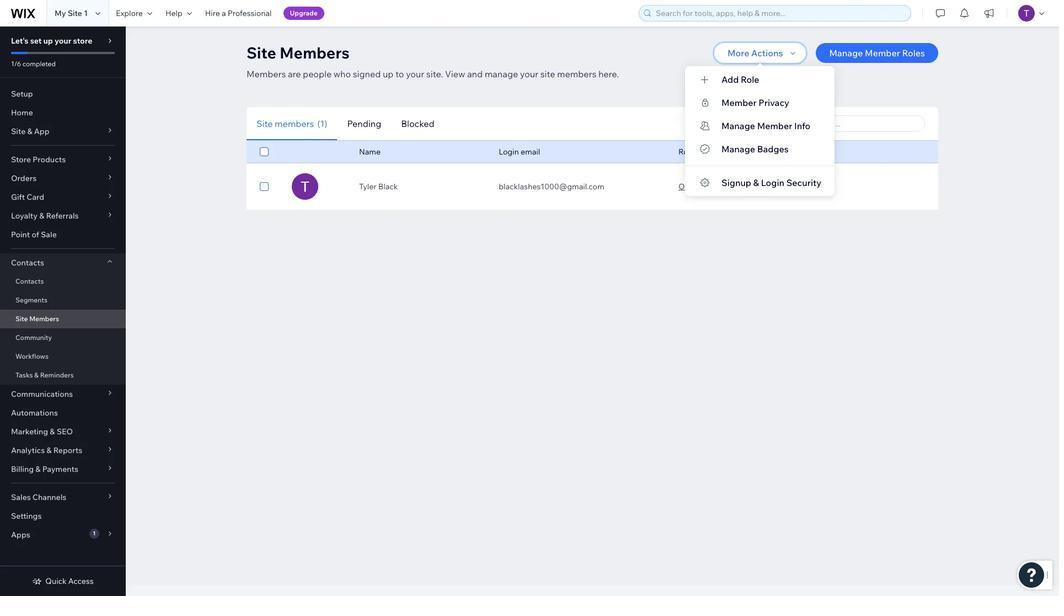 Task type: locate. For each thing, give the bounding box(es) containing it.
& inside popup button
[[50, 427, 55, 437]]

manage
[[485, 68, 518, 79]]

analytics & reports button
[[0, 441, 126, 460]]

add
[[722, 74, 739, 85]]

members up community
[[29, 315, 59, 323]]

privacy
[[759, 97, 790, 108]]

tab list containing site members
[[247, 107, 587, 140]]

last
[[778, 147, 794, 157]]

members
[[280, 43, 350, 62], [247, 68, 286, 79], [29, 315, 59, 323]]

& inside "dropdown button"
[[27, 126, 32, 136]]

contacts up segments
[[15, 277, 44, 285]]

0 vertical spatial member
[[865, 47, 901, 58]]

& for signup
[[754, 177, 759, 188]]

1 vertical spatial members
[[275, 118, 314, 129]]

& for marketing
[[50, 427, 55, 437]]

reminders
[[40, 371, 74, 379]]

members left (1)
[[275, 118, 314, 129]]

view
[[445, 68, 465, 79]]

0 vertical spatial contacts
[[11, 258, 44, 268]]

up left to
[[383, 68, 394, 79]]

None checkbox
[[260, 145, 269, 158]]

1 horizontal spatial 1
[[93, 530, 96, 537]]

2023
[[807, 182, 825, 192]]

communications button
[[0, 385, 126, 403]]

hire a professional
[[205, 8, 272, 18]]

store products
[[11, 155, 66, 164]]

site members up are
[[247, 43, 350, 62]]

2 vertical spatial member
[[758, 120, 793, 131]]

members inside tab list
[[275, 118, 314, 129]]

1 horizontal spatial member
[[758, 120, 793, 131]]

& right the signup
[[754, 177, 759, 188]]

manage for manage member info
[[722, 120, 756, 131]]

0 vertical spatial up
[[43, 36, 53, 46]]

site inside "dropdown button"
[[11, 126, 26, 136]]

manage inside button
[[830, 47, 863, 58]]

1 vertical spatial roles
[[679, 147, 699, 157]]

loyalty & referrals button
[[0, 206, 126, 225]]

& left seo
[[50, 427, 55, 437]]

sale
[[41, 230, 57, 240]]

2 vertical spatial members
[[29, 315, 59, 323]]

1
[[84, 8, 88, 18], [93, 530, 96, 537]]

up inside sidebar element
[[43, 36, 53, 46]]

blacklashes1000@gmail.com
[[499, 182, 605, 192]]

site members inside sidebar element
[[15, 315, 59, 323]]

1 vertical spatial 1
[[93, 530, 96, 537]]

quick access button
[[32, 576, 94, 586]]

upgrade
[[290, 9, 318, 17]]

1 horizontal spatial up
[[383, 68, 394, 79]]

referrals
[[46, 211, 79, 221]]

1/6 completed
[[11, 60, 56, 68]]

tasks & reminders link
[[0, 366, 126, 385]]

roles inside button
[[903, 47, 925, 58]]

& for site
[[27, 126, 32, 136]]

reports
[[53, 445, 82, 455]]

1 right my
[[84, 8, 88, 18]]

0 horizontal spatial 1
[[84, 8, 88, 18]]

site members link
[[0, 310, 126, 328]]

1 vertical spatial site members
[[15, 315, 59, 323]]

app
[[34, 126, 49, 136]]

0 vertical spatial 1
[[84, 8, 88, 18]]

0 vertical spatial members
[[280, 43, 350, 62]]

manage badges
[[722, 143, 789, 155]]

0 vertical spatial roles
[[903, 47, 925, 58]]

signup
[[722, 177, 752, 188]]

automations
[[11, 408, 58, 418]]

nov 14, 2023
[[778, 182, 825, 192]]

1 vertical spatial login
[[761, 177, 785, 188]]

up right set
[[43, 36, 53, 46]]

1 horizontal spatial your
[[406, 68, 425, 79]]

0 horizontal spatial members
[[275, 118, 314, 129]]

manage member info
[[722, 120, 811, 131]]

1 horizontal spatial roles
[[903, 47, 925, 58]]

orders
[[11, 173, 37, 183]]

help
[[165, 8, 183, 18]]

site
[[68, 8, 82, 18], [247, 43, 276, 62], [257, 118, 273, 129], [11, 126, 26, 136], [15, 315, 28, 323]]

0 horizontal spatial site members
[[15, 315, 59, 323]]

your left store at the left top of the page
[[55, 36, 71, 46]]

None checkbox
[[260, 180, 269, 193]]

home
[[11, 108, 33, 118]]

& right the tasks
[[34, 371, 39, 379]]

2 horizontal spatial member
[[865, 47, 901, 58]]

are
[[288, 68, 301, 79]]

black
[[378, 182, 398, 192]]

owner
[[679, 182, 703, 192]]

& left reports
[[47, 445, 52, 455]]

0 vertical spatial login
[[499, 147, 519, 157]]

0 vertical spatial site members
[[247, 43, 350, 62]]

1 horizontal spatial login
[[761, 177, 785, 188]]

& left app on the left top of page
[[27, 126, 32, 136]]

set
[[30, 36, 42, 46]]

apps
[[11, 530, 30, 540]]

0 horizontal spatial member
[[722, 97, 757, 108]]

site & app button
[[0, 122, 126, 141]]

& right loyalty
[[39, 211, 44, 221]]

and
[[467, 68, 483, 79]]

0 horizontal spatial your
[[55, 36, 71, 46]]

0 horizontal spatial up
[[43, 36, 53, 46]]

0 vertical spatial members
[[557, 68, 597, 79]]

login left 14,
[[761, 177, 785, 188]]

contacts
[[11, 258, 44, 268], [15, 277, 44, 285]]

1 vertical spatial manage
[[722, 120, 756, 131]]

members left are
[[247, 68, 286, 79]]

& for analytics
[[47, 445, 52, 455]]

login left email
[[499, 147, 519, 157]]

contacts link
[[0, 272, 126, 291]]

marketing
[[11, 427, 48, 437]]

sales channels button
[[0, 488, 126, 507]]

pending button
[[337, 107, 391, 140]]

contacts button
[[0, 253, 126, 272]]

seo
[[57, 427, 73, 437]]

1/6
[[11, 60, 21, 68]]

name
[[359, 147, 381, 157]]

login
[[795, 147, 813, 157]]

workflows
[[15, 352, 49, 360]]

contacts down point of sale
[[11, 258, 44, 268]]

member inside "manage member roles" button
[[865, 47, 901, 58]]

signed
[[353, 68, 381, 79]]

let's set up your store
[[11, 36, 92, 46]]

& for billing
[[35, 464, 41, 474]]

1 horizontal spatial site members
[[247, 43, 350, 62]]

my site 1
[[55, 8, 88, 18]]

analytics
[[11, 445, 45, 455]]

professional
[[228, 8, 272, 18]]

setup link
[[0, 84, 126, 103]]

1 down settings link
[[93, 530, 96, 537]]

1 inside sidebar element
[[93, 530, 96, 537]]

site.
[[426, 68, 443, 79]]

your left site
[[520, 68, 539, 79]]

& for tasks
[[34, 371, 39, 379]]

sidebar element
[[0, 26, 126, 596]]

0 vertical spatial manage
[[830, 47, 863, 58]]

1 vertical spatial contacts
[[15, 277, 44, 285]]

contacts inside dropdown button
[[11, 258, 44, 268]]

tab list
[[247, 107, 587, 140]]

your inside sidebar element
[[55, 36, 71, 46]]

nov
[[778, 182, 793, 192]]

point of sale link
[[0, 225, 126, 244]]

segments
[[15, 296, 47, 304]]

more actions button
[[715, 43, 807, 63]]

your right to
[[406, 68, 425, 79]]

& right billing
[[35, 464, 41, 474]]

2 vertical spatial manage
[[722, 143, 756, 155]]

communications
[[11, 389, 73, 399]]

gift
[[11, 192, 25, 202]]

completed
[[23, 60, 56, 68]]

site members up community
[[15, 315, 59, 323]]

signup & login security
[[722, 177, 822, 188]]

members up the people
[[280, 43, 350, 62]]

members right site
[[557, 68, 597, 79]]



Task type: vqa. For each thing, say whether or not it's contained in the screenshot.
Last
yes



Task type: describe. For each thing, give the bounding box(es) containing it.
analytics & reports
[[11, 445, 82, 455]]

info
[[795, 120, 811, 131]]

tasks
[[15, 371, 33, 379]]

site & app
[[11, 126, 49, 136]]

1 vertical spatial up
[[383, 68, 394, 79]]

& for loyalty
[[39, 211, 44, 221]]

manage member roles button
[[816, 43, 939, 63]]

here.
[[599, 68, 619, 79]]

badges
[[758, 143, 789, 155]]

login email
[[499, 147, 540, 157]]

my
[[55, 8, 66, 18]]

community link
[[0, 328, 126, 347]]

home link
[[0, 103, 126, 122]]

hire a professional link
[[199, 0, 278, 26]]

0 horizontal spatial roles
[[679, 147, 699, 157]]

point of sale
[[11, 230, 57, 240]]

quick
[[45, 576, 67, 586]]

add role
[[722, 74, 760, 85]]

members inside sidebar element
[[29, 315, 59, 323]]

store
[[73, 36, 92, 46]]

tyler black
[[359, 182, 398, 192]]

member privacy
[[722, 97, 790, 108]]

community
[[15, 333, 52, 342]]

1 vertical spatial member
[[722, 97, 757, 108]]

settings
[[11, 511, 42, 521]]

workflows link
[[0, 347, 126, 366]]

products
[[33, 155, 66, 164]]

actions
[[752, 47, 783, 58]]

billing
[[11, 464, 34, 474]]

contacts for 'contacts' link
[[15, 277, 44, 285]]

contacts for contacts dropdown button
[[11, 258, 44, 268]]

filter
[[735, 119, 753, 129]]

orders button
[[0, 169, 126, 188]]

1 horizontal spatial members
[[557, 68, 597, 79]]

billing & payments button
[[0, 460, 126, 478]]

more actions
[[728, 47, 783, 58]]

tyler black image
[[292, 173, 318, 200]]

blocked button
[[391, 107, 445, 140]]

upgrade button
[[283, 7, 324, 20]]

hire
[[205, 8, 220, 18]]

card
[[27, 192, 44, 202]]

0 horizontal spatial login
[[499, 147, 519, 157]]

role
[[741, 74, 760, 85]]

Search for tools, apps, help & more... field
[[653, 6, 908, 21]]

manage member roles
[[830, 47, 925, 58]]

gift card button
[[0, 188, 126, 206]]

member for manage member info
[[758, 120, 793, 131]]

payments
[[42, 464, 78, 474]]

sales channels
[[11, 492, 66, 502]]

quick access
[[45, 576, 94, 586]]

marketing & seo button
[[0, 422, 126, 441]]

of
[[32, 230, 39, 240]]

tasks & reminders
[[15, 371, 74, 379]]

member for manage member roles
[[865, 47, 901, 58]]

security
[[787, 177, 822, 188]]

gift card
[[11, 192, 44, 202]]

access
[[68, 576, 94, 586]]

pending
[[347, 118, 381, 129]]

segments link
[[0, 291, 126, 310]]

setup
[[11, 89, 33, 99]]

people
[[303, 68, 332, 79]]

let's
[[11, 36, 28, 46]]

more
[[728, 47, 750, 58]]

Search... field
[[807, 116, 922, 131]]

store products button
[[0, 150, 126, 169]]

billing & payments
[[11, 464, 78, 474]]

filter button
[[715, 115, 763, 132]]

blocked
[[401, 118, 435, 129]]

members are people who signed up to your site. view and manage your site members here.
[[247, 68, 619, 79]]

loyalty
[[11, 211, 38, 221]]

1 vertical spatial members
[[247, 68, 286, 79]]

manage for manage badges
[[722, 143, 756, 155]]

email
[[521, 147, 540, 157]]

loyalty & referrals
[[11, 211, 79, 221]]

marketing & seo
[[11, 427, 73, 437]]

site members (1)
[[257, 118, 328, 129]]

last login
[[778, 147, 813, 157]]

manage for manage member roles
[[830, 47, 863, 58]]

2 horizontal spatial your
[[520, 68, 539, 79]]

sales
[[11, 492, 31, 502]]

(1)
[[318, 118, 328, 129]]

to
[[396, 68, 404, 79]]

point
[[11, 230, 30, 240]]

explore
[[116, 8, 143, 18]]



